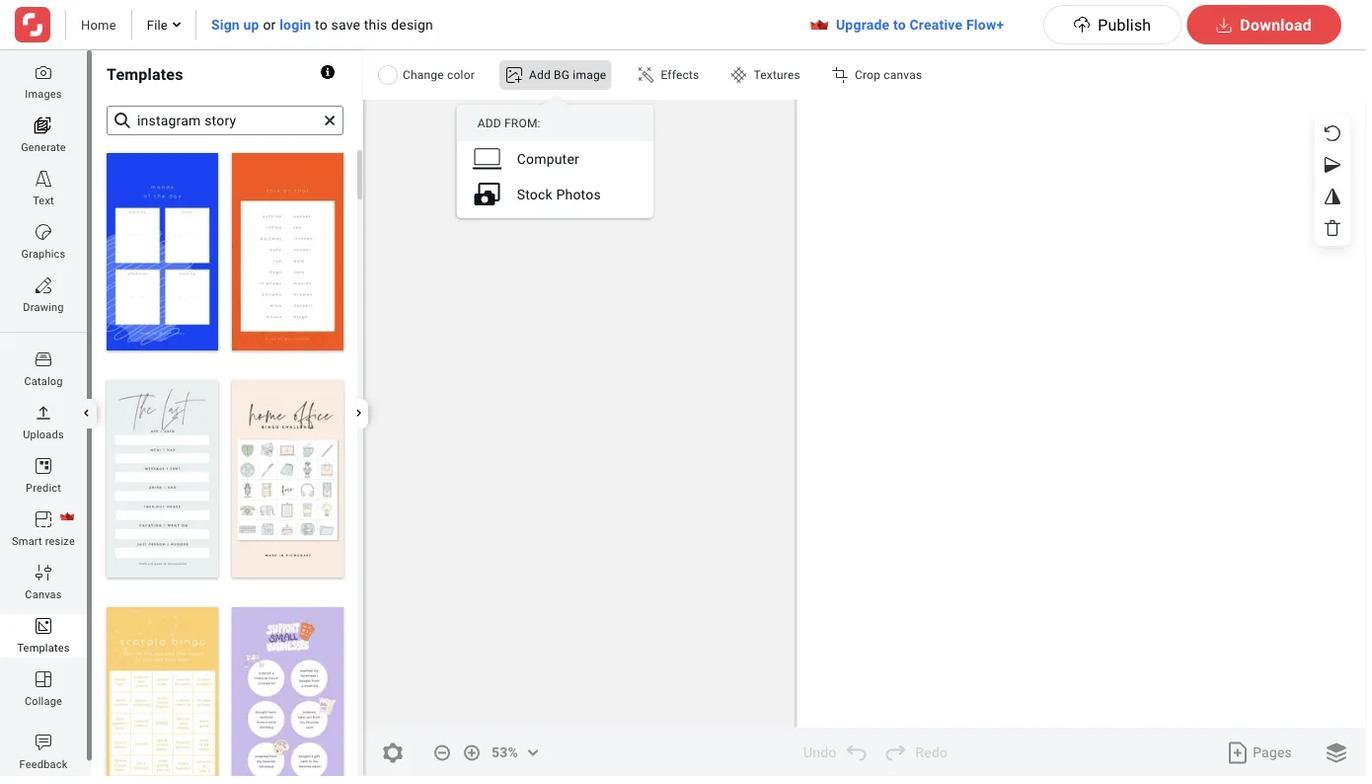 Task type: describe. For each thing, give the bounding box(es) containing it.
smart
[[12, 535, 42, 547]]

upgrade to creative flow+ button
[[797, 10, 1044, 40]]

this
[[364, 16, 388, 33]]

canvas
[[25, 588, 62, 600]]

collage
[[25, 695, 62, 707]]

3orrj image for feedback
[[36, 735, 51, 751]]

graphics
[[21, 247, 66, 260]]

qk65f image for effects
[[638, 67, 654, 83]]

shutterstock logo image
[[15, 7, 50, 42]]

3orrj image for text
[[36, 171, 51, 187]]

pages
[[1253, 745, 1293, 761]]

crop
[[855, 68, 881, 82]]

3orrj image for predict
[[36, 458, 51, 474]]

sign up link
[[211, 16, 259, 33]]

1 to from the left
[[315, 16, 328, 33]]

or
[[263, 16, 276, 33]]

sign
[[211, 16, 240, 33]]

Search all templates text field
[[127, 106, 325, 135]]

3orrj image for canvas
[[36, 565, 51, 581]]

3orrj image for templates
[[36, 618, 51, 634]]

1 horizontal spatial templates
[[107, 65, 183, 84]]

feedback
[[19, 758, 68, 770]]

color
[[447, 68, 475, 82]]

home link
[[81, 16, 116, 34]]

images
[[25, 87, 62, 100]]

publish
[[1098, 15, 1152, 34]]

text
[[33, 194, 54, 206]]

file
[[147, 17, 168, 32]]

3orrj image for drawing
[[36, 277, 51, 293]]

xsctk image
[[325, 115, 335, 125]]

3orrj image for collage
[[36, 672, 51, 687]]

publish button
[[1044, 5, 1182, 44]]

image
[[573, 68, 607, 82]]

0 horizontal spatial templates
[[17, 641, 70, 654]]

download
[[1241, 15, 1312, 34]]

resize
[[45, 535, 75, 547]]

login
[[280, 16, 311, 33]]



Task type: locate. For each thing, give the bounding box(es) containing it.
0 vertical spatial add
[[529, 68, 551, 82]]

3orrj image up feedback
[[36, 735, 51, 751]]

3orrj image up the text
[[36, 171, 51, 187]]

templates
[[107, 65, 183, 84], [17, 641, 70, 654]]

change color
[[403, 68, 475, 82]]

2 3orrj image from the top
[[36, 352, 51, 367]]

to left creative
[[894, 16, 906, 33]]

3orrj image up predict at the left bottom of the page
[[36, 458, 51, 474]]

from:
[[505, 117, 541, 130]]

redo
[[916, 745, 948, 761]]

3 3orrj image from the top
[[36, 618, 51, 634]]

design
[[391, 16, 433, 33]]

save
[[331, 16, 361, 33]]

2 to from the left
[[894, 16, 906, 33]]

3orrj image up drawing
[[36, 277, 51, 293]]

3orrj image up the graphics
[[36, 224, 51, 240]]

4 3orrj image from the top
[[36, 672, 51, 687]]

0 horizontal spatial qk65f image
[[638, 67, 654, 83]]

add
[[529, 68, 551, 82], [478, 117, 502, 130]]

flow+
[[967, 16, 1005, 33]]

2 3orrj image from the top
[[36, 224, 51, 240]]

download button
[[1187, 5, 1342, 44]]

1 horizontal spatial to
[[894, 16, 906, 33]]

3orrj image up canvas at the bottom left
[[36, 565, 51, 581]]

canvas
[[884, 68, 923, 82]]

qk65f image
[[638, 67, 654, 83], [731, 67, 747, 83]]

sxdgp image
[[108, 106, 137, 135]]

add left from:
[[478, 117, 502, 130]]

computer
[[517, 151, 580, 167]]

undo
[[804, 745, 837, 761]]

qk65f image left the effects
[[638, 67, 654, 83]]

1 3orrj image from the top
[[36, 171, 51, 187]]

home
[[81, 17, 116, 32]]

to left the save
[[315, 16, 328, 33]]

upgrade
[[836, 16, 890, 33]]

add from:
[[478, 117, 541, 130]]

0 vertical spatial templates
[[107, 65, 183, 84]]

2 qk65f image from the left
[[731, 67, 747, 83]]

up
[[244, 16, 259, 33]]

upgrade to creative flow+
[[836, 16, 1005, 33]]

3orrj image down canvas at the bottom left
[[36, 618, 51, 634]]

3orrj image up the images
[[36, 64, 51, 80]]

3orrj image for smart resize
[[36, 512, 51, 527]]

3 3orrj image from the top
[[36, 277, 51, 293]]

qk65f image for textures
[[731, 67, 747, 83]]

53%
[[492, 745, 518, 761]]

uploads
[[23, 428, 64, 440]]

smart resize
[[12, 535, 75, 547]]

1 horizontal spatial add
[[529, 68, 551, 82]]

0 horizontal spatial add
[[478, 117, 502, 130]]

3orrj image
[[36, 171, 51, 187], [36, 224, 51, 240], [36, 277, 51, 293], [36, 405, 51, 421], [36, 458, 51, 474], [36, 512, 51, 527], [36, 565, 51, 581], [36, 735, 51, 751]]

3orrj image up smart resize
[[36, 512, 51, 527]]

effects
[[661, 68, 700, 82]]

3orrj image for uploads
[[36, 405, 51, 421]]

3orrj image up collage
[[36, 672, 51, 687]]

3orrj image for images
[[36, 64, 51, 80]]

catalog
[[24, 375, 63, 387]]

8 3orrj image from the top
[[36, 735, 51, 751]]

3orrj image up uploads
[[36, 405, 51, 421]]

1 qk65f image from the left
[[638, 67, 654, 83]]

3orrj image
[[36, 64, 51, 80], [36, 352, 51, 367], [36, 618, 51, 634], [36, 672, 51, 687]]

6 3orrj image from the top
[[36, 512, 51, 527]]

add for add from:
[[478, 117, 502, 130]]

change
[[403, 68, 444, 82]]

0 horizontal spatial to
[[315, 16, 328, 33]]

qk65f image left textures
[[731, 67, 747, 83]]

generate
[[21, 141, 66, 153]]

templates up collage
[[17, 641, 70, 654]]

add for add bg image
[[529, 68, 551, 82]]

photos
[[556, 186, 601, 202]]

bg
[[554, 68, 570, 82]]

predict
[[26, 481, 61, 494]]

3orrj image up catalog
[[36, 352, 51, 367]]

crop canvas
[[855, 68, 923, 82]]

to inside button
[[894, 16, 906, 33]]

5 3orrj image from the top
[[36, 458, 51, 474]]

1 horizontal spatial qk65f image
[[731, 67, 747, 83]]

3orrj image for catalog
[[36, 352, 51, 367]]

1 vertical spatial add
[[478, 117, 502, 130]]

3orrj image for graphics
[[36, 224, 51, 240]]

add bg image
[[529, 68, 607, 82]]

4 3orrj image from the top
[[36, 405, 51, 421]]

1 3orrj image from the top
[[36, 64, 51, 80]]

stock photos
[[517, 186, 601, 202]]

stock
[[517, 186, 553, 202]]

to
[[315, 16, 328, 33], [894, 16, 906, 33]]

1 vertical spatial templates
[[17, 641, 70, 654]]

login link
[[280, 16, 311, 33]]

templates up sxdgp image
[[107, 65, 183, 84]]

sign up or login to save this design
[[211, 16, 433, 33]]

creative
[[910, 16, 963, 33]]

add left bg
[[529, 68, 551, 82]]

drawing
[[23, 301, 64, 313]]

7 3orrj image from the top
[[36, 565, 51, 581]]

textures
[[754, 68, 801, 82]]



Task type: vqa. For each thing, say whether or not it's contained in the screenshot.
Add to the left
yes



